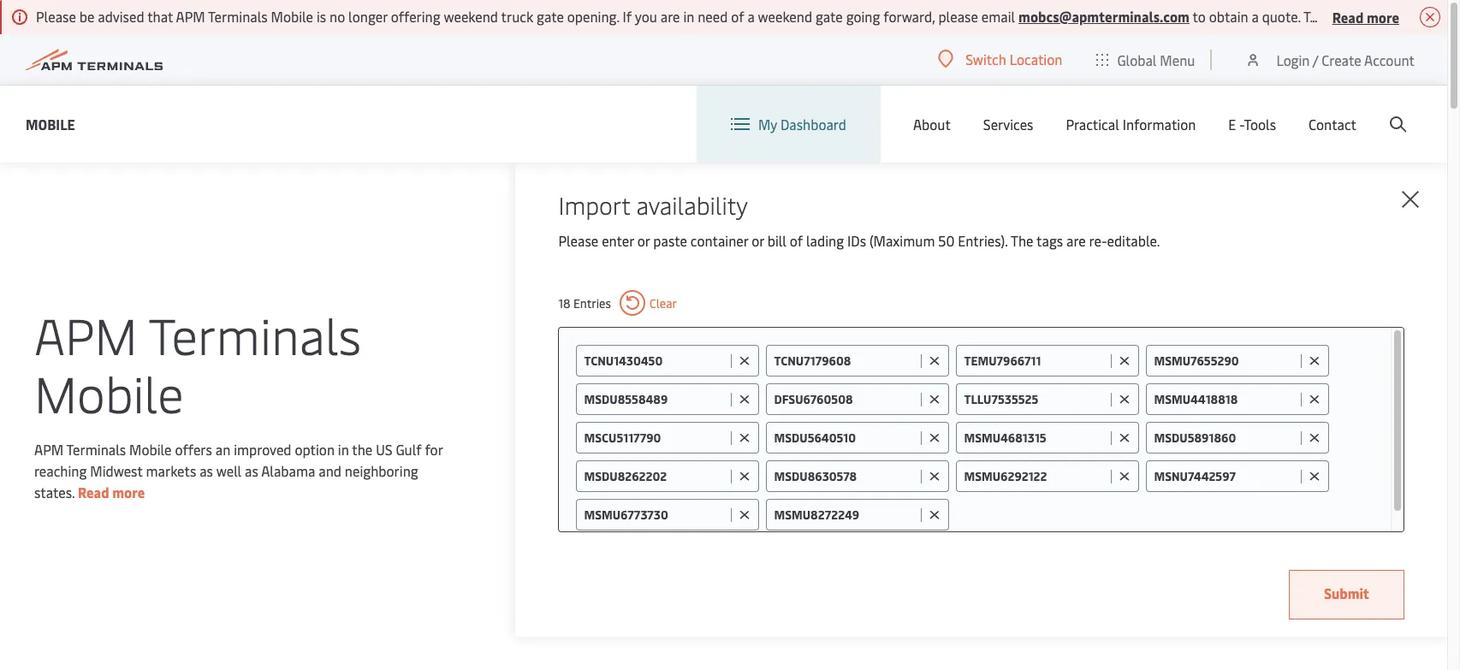 Task type: locate. For each thing, give the bounding box(es) containing it.
read more
[[1333, 7, 1400, 26], [78, 482, 145, 501]]

services button
[[983, 86, 1034, 163]]

Entered ID text field
[[964, 353, 1107, 369], [774, 391, 917, 407], [964, 391, 1107, 407], [1154, 391, 1297, 407], [584, 430, 727, 446], [774, 430, 917, 446], [964, 430, 1107, 446], [774, 468, 917, 485], [964, 468, 1107, 485], [584, 507, 727, 523]]

obtain
[[1209, 7, 1249, 26]]

states.
[[34, 482, 75, 501]]

weekend left the truck
[[444, 7, 498, 26]]

please for please be advised that apm terminals mobile is no longer offering weekend truck gate opening. if you are in need of a weekend gate going forward, please email mobcs@apmterminals.com to obtain a quote. to receive future alerts via
[[36, 7, 76, 26]]

0 vertical spatial in
[[683, 7, 694, 26]]

1 horizontal spatial of
[[790, 231, 803, 250]]

global menu button
[[1080, 34, 1212, 85]]

you
[[635, 7, 657, 26]]

read down midwest
[[78, 482, 109, 501]]

0 vertical spatial read
[[1333, 7, 1364, 26]]

2 vertical spatial terminals
[[66, 440, 126, 458]]

a
[[748, 7, 755, 26], [1252, 7, 1259, 26]]

1 horizontal spatial read more
[[1333, 7, 1400, 26]]

availability
[[636, 188, 748, 221]]

weekend right need
[[758, 7, 812, 26]]

1 horizontal spatial a
[[1252, 7, 1259, 26]]

mobile secondary image
[[82, 436, 382, 670]]

mobile
[[271, 7, 313, 26], [26, 114, 75, 133], [34, 358, 184, 426], [129, 440, 172, 458]]

1 horizontal spatial read
[[1333, 7, 1364, 26]]

terminals inside apm terminals mobile offers an improved option in the us gulf for reaching midwest markets as well as alabama and neighboring states.
[[66, 440, 126, 458]]

or right enter
[[638, 231, 650, 250]]

apm terminals mobile offers an improved option in the us gulf for reaching midwest markets as well as alabama and neighboring states.
[[34, 440, 443, 501]]

2 a from the left
[[1252, 7, 1259, 26]]

0 vertical spatial are
[[661, 7, 680, 26]]

0 horizontal spatial read more
[[78, 482, 145, 501]]

ids
[[847, 231, 866, 250]]

my dashboard button
[[731, 86, 847, 163]]

reaching
[[34, 461, 87, 480]]

gate
[[537, 7, 564, 26], [816, 7, 843, 26]]

0 vertical spatial read more
[[1333, 7, 1400, 26]]

read for read more button
[[1333, 7, 1364, 26]]

are left re-
[[1067, 231, 1086, 250]]

gate left going
[[816, 7, 843, 26]]

gulf
[[396, 440, 422, 458]]

please
[[36, 7, 76, 26], [558, 231, 599, 250]]

lading
[[806, 231, 844, 250]]

in left need
[[683, 7, 694, 26]]

email
[[982, 7, 1015, 26]]

apm inside the apm terminals mobile
[[34, 300, 137, 368]]

more down midwest
[[112, 482, 145, 501]]

1 horizontal spatial are
[[1067, 231, 1086, 250]]

or left bill
[[752, 231, 764, 250]]

0 horizontal spatial in
[[338, 440, 349, 458]]

1 vertical spatial more
[[112, 482, 145, 501]]

0 horizontal spatial a
[[748, 7, 755, 26]]

container
[[691, 231, 748, 250]]

to
[[1193, 7, 1206, 26]]

0 horizontal spatial gate
[[537, 7, 564, 26]]

mobcs@apmterminals.com
[[1019, 7, 1190, 26]]

1 horizontal spatial as
[[245, 461, 258, 480]]

more
[[1367, 7, 1400, 26], [112, 482, 145, 501]]

terminals for apm terminals mobile
[[149, 300, 361, 368]]

read left future
[[1333, 7, 1364, 26]]

1 vertical spatial apm
[[34, 300, 137, 368]]

2 vertical spatial apm
[[34, 440, 63, 458]]

midwest
[[90, 461, 143, 480]]

0 vertical spatial please
[[36, 7, 76, 26]]

please left be
[[36, 7, 76, 26]]

read inside button
[[1333, 7, 1364, 26]]

is
[[317, 7, 326, 26]]

of
[[731, 7, 744, 26], [790, 231, 803, 250]]

and
[[319, 461, 342, 480]]

re-
[[1089, 231, 1107, 250]]

1 vertical spatial read more
[[78, 482, 145, 501]]

1 vertical spatial please
[[558, 231, 599, 250]]

apm
[[176, 7, 205, 26], [34, 300, 137, 368], [34, 440, 63, 458]]

0 horizontal spatial or
[[638, 231, 650, 250]]

0 horizontal spatial weekend
[[444, 7, 498, 26]]

apm inside apm terminals mobile offers an improved option in the us gulf for reaching midwest markets as well as alabama and neighboring states.
[[34, 440, 63, 458]]

please down "import"
[[558, 231, 599, 250]]

a right obtain
[[1252, 7, 1259, 26]]

1 vertical spatial terminals
[[149, 300, 361, 368]]

tags
[[1037, 231, 1063, 250]]

global menu
[[1117, 50, 1195, 69]]

in left the in the bottom left of the page
[[338, 440, 349, 458]]

about
[[913, 115, 951, 134]]

1 vertical spatial read
[[78, 482, 109, 501]]

Type or paste your IDs here text field
[[957, 499, 1374, 530]]

1 weekend from the left
[[444, 7, 498, 26]]

longer
[[348, 7, 388, 26]]

via
[[1449, 7, 1460, 26]]

account
[[1365, 50, 1415, 69]]

1 horizontal spatial gate
[[816, 7, 843, 26]]

clear button
[[620, 290, 677, 316]]

1 horizontal spatial weekend
[[758, 7, 812, 26]]

(maximum
[[870, 231, 935, 250]]

as left well
[[200, 461, 213, 480]]

are right you
[[661, 7, 680, 26]]

us
[[376, 440, 393, 458]]

terminals inside the apm terminals mobile
[[149, 300, 361, 368]]

need
[[698, 7, 728, 26]]

read more up the login / create account
[[1333, 7, 1400, 26]]

gate right the truck
[[537, 7, 564, 26]]

clear
[[650, 295, 677, 311]]

0 vertical spatial more
[[1367, 7, 1400, 26]]

of right need
[[731, 7, 744, 26]]

quote. to
[[1262, 7, 1318, 26]]

terminals for apm terminals mobile offers an improved option in the us gulf for reaching midwest markets as well as alabama and neighboring states.
[[66, 440, 126, 458]]

1 a from the left
[[748, 7, 755, 26]]

or
[[638, 231, 650, 250], [752, 231, 764, 250]]

mobile inside apm terminals mobile offers an improved option in the us gulf for reaching midwest markets as well as alabama and neighboring states.
[[129, 440, 172, 458]]

apm terminals mobile
[[34, 300, 361, 426]]

apm for apm terminals mobile offers an improved option in the us gulf for reaching midwest markets as well as alabama and neighboring states.
[[34, 440, 63, 458]]

switch
[[966, 50, 1006, 68]]

are
[[661, 7, 680, 26], [1067, 231, 1086, 250]]

more right receive
[[1367, 7, 1400, 26]]

as right well
[[245, 461, 258, 480]]

0 vertical spatial of
[[731, 7, 744, 26]]

0 horizontal spatial are
[[661, 7, 680, 26]]

bill
[[768, 231, 787, 250]]

switch location
[[966, 50, 1063, 68]]

truck
[[501, 7, 533, 26]]

submit
[[1324, 584, 1370, 603]]

login / create account
[[1277, 50, 1415, 69]]

entries
[[573, 295, 611, 311]]

1 horizontal spatial please
[[558, 231, 599, 250]]

0 horizontal spatial read
[[78, 482, 109, 501]]

18 entries
[[558, 295, 611, 311]]

please enter or paste container or bill of lading ids (maximum 50 entries). the tags are re-editable.
[[558, 231, 1160, 250]]

1 vertical spatial in
[[338, 440, 349, 458]]

Entered ID text field
[[584, 353, 727, 369], [774, 353, 917, 369], [1154, 353, 1297, 369], [584, 391, 727, 407], [1154, 430, 1297, 446], [584, 468, 727, 485], [1154, 468, 1297, 485], [774, 507, 917, 523]]

practical information button
[[1066, 86, 1196, 163]]

1 as from the left
[[200, 461, 213, 480]]

1 horizontal spatial or
[[752, 231, 764, 250]]

weekend
[[444, 7, 498, 26], [758, 7, 812, 26]]

create
[[1322, 50, 1362, 69]]

0 horizontal spatial more
[[112, 482, 145, 501]]

tools
[[1244, 115, 1276, 134]]

0 horizontal spatial please
[[36, 7, 76, 26]]

a right need
[[748, 7, 755, 26]]

please be advised that apm terminals mobile is no longer offering weekend truck gate opening. if you are in need of a weekend gate going forward, please email mobcs@apmterminals.com to obtain a quote. to receive future alerts via
[[36, 7, 1460, 26]]

of right bill
[[790, 231, 803, 250]]

read
[[1333, 7, 1364, 26], [78, 482, 109, 501]]

import availability
[[558, 188, 748, 221]]

1 horizontal spatial more
[[1367, 7, 1400, 26]]

more inside button
[[1367, 7, 1400, 26]]

practical
[[1066, 115, 1120, 134]]

read more down midwest
[[78, 482, 145, 501]]

alabama
[[261, 461, 315, 480]]

import
[[558, 188, 630, 221]]

the
[[352, 440, 373, 458]]

0 horizontal spatial as
[[200, 461, 213, 480]]



Task type: vqa. For each thing, say whether or not it's contained in the screenshot.
Good
no



Task type: describe. For each thing, give the bounding box(es) containing it.
dashboard
[[781, 115, 847, 134]]

read for read more link
[[78, 482, 109, 501]]

menu
[[1160, 50, 1195, 69]]

option
[[295, 440, 335, 458]]

e
[[1229, 115, 1236, 134]]

read more link
[[78, 482, 145, 501]]

future
[[1368, 7, 1407, 26]]

an
[[216, 440, 230, 458]]

1 horizontal spatial in
[[683, 7, 694, 26]]

if
[[623, 7, 632, 26]]

read more for read more link
[[78, 482, 145, 501]]

please
[[939, 7, 978, 26]]

that
[[147, 7, 173, 26]]

read more button
[[1333, 6, 1400, 27]]

information
[[1123, 115, 1196, 134]]

more for read more link
[[112, 482, 145, 501]]

login / create account link
[[1245, 34, 1415, 85]]

2 or from the left
[[752, 231, 764, 250]]

switch location button
[[938, 50, 1063, 68]]

location
[[1010, 50, 1063, 68]]

2 weekend from the left
[[758, 7, 812, 26]]

markets
[[146, 461, 196, 480]]

alerts
[[1409, 7, 1446, 26]]

please for please enter or paste container or bill of lading ids (maximum 50 entries). the tags are re-editable.
[[558, 231, 599, 250]]

well
[[216, 461, 242, 480]]

offers
[[175, 440, 212, 458]]

receive
[[1321, 7, 1364, 26]]

practical information
[[1066, 115, 1196, 134]]

contact
[[1309, 115, 1357, 134]]

read more for read more button
[[1333, 7, 1400, 26]]

e -tools
[[1229, 115, 1276, 134]]

2 as from the left
[[245, 461, 258, 480]]

mobcs@apmterminals.com link
[[1019, 7, 1190, 26]]

about button
[[913, 86, 951, 163]]

18
[[558, 295, 571, 311]]

1 gate from the left
[[537, 7, 564, 26]]

the
[[1011, 231, 1034, 250]]

close alert image
[[1420, 7, 1441, 27]]

apm for apm terminals mobile
[[34, 300, 137, 368]]

in inside apm terminals mobile offers an improved option in the us gulf for reaching midwest markets as well as alabama and neighboring states.
[[338, 440, 349, 458]]

contact button
[[1309, 86, 1357, 163]]

for
[[425, 440, 443, 458]]

1 vertical spatial are
[[1067, 231, 1086, 250]]

login
[[1277, 50, 1310, 69]]

advised
[[98, 7, 144, 26]]

2 gate from the left
[[816, 7, 843, 26]]

/
[[1313, 50, 1319, 69]]

more for read more button
[[1367, 7, 1400, 26]]

mobile link
[[26, 113, 75, 135]]

-
[[1240, 115, 1244, 134]]

neighboring
[[345, 461, 418, 480]]

my
[[758, 115, 777, 134]]

be
[[79, 7, 94, 26]]

0 vertical spatial terminals
[[208, 7, 268, 26]]

going
[[846, 7, 880, 26]]

1 or from the left
[[638, 231, 650, 250]]

improved
[[234, 440, 291, 458]]

enter
[[602, 231, 634, 250]]

opening.
[[567, 7, 619, 26]]

paste
[[653, 231, 687, 250]]

submit button
[[1289, 570, 1405, 620]]

no
[[330, 7, 345, 26]]

global
[[1117, 50, 1157, 69]]

e -tools button
[[1229, 86, 1276, 163]]

forward,
[[884, 7, 935, 26]]

1 vertical spatial of
[[790, 231, 803, 250]]

editable.
[[1107, 231, 1160, 250]]

offering
[[391, 7, 441, 26]]

entries).
[[958, 231, 1008, 250]]

services
[[983, 115, 1034, 134]]

mobile inside the apm terminals mobile
[[34, 358, 184, 426]]

0 vertical spatial apm
[[176, 7, 205, 26]]

my dashboard
[[758, 115, 847, 134]]

0 horizontal spatial of
[[731, 7, 744, 26]]



